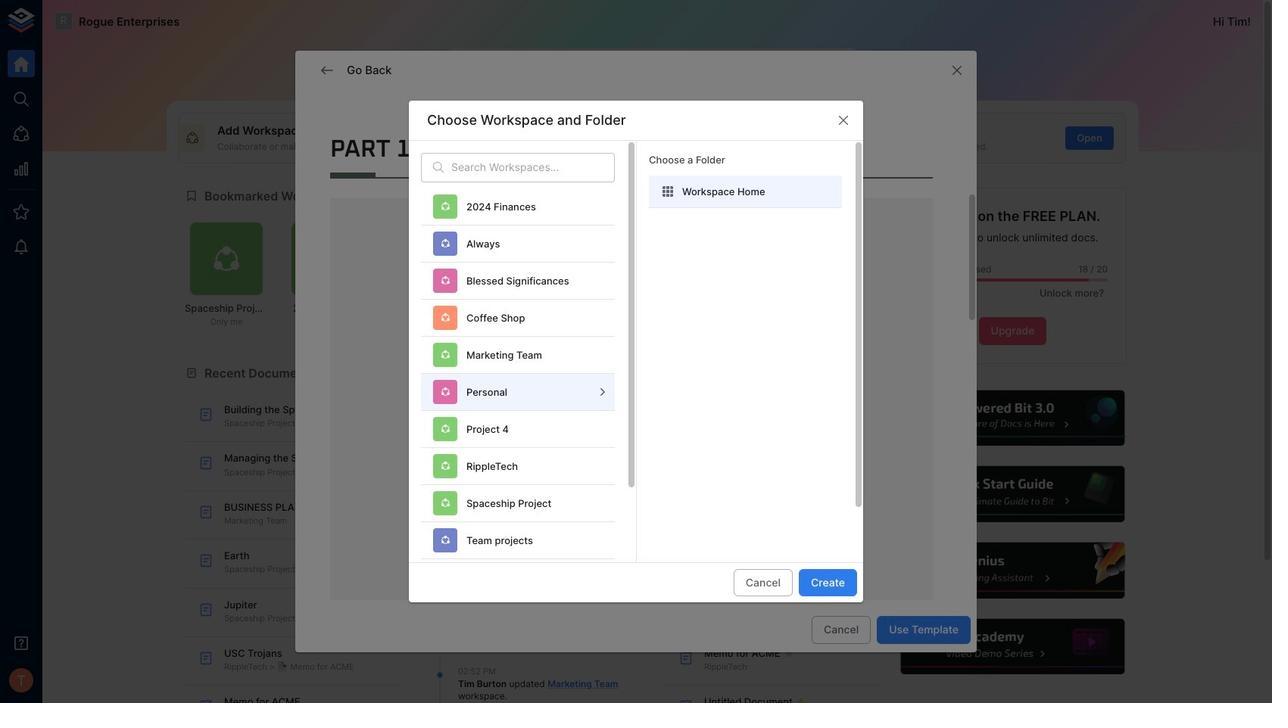 Task type: locate. For each thing, give the bounding box(es) containing it.
2 help image from the top
[[899, 465, 1127, 525]]

dialog
[[295, 51, 977, 653], [409, 100, 864, 640]]

4 help image from the top
[[899, 617, 1127, 678]]

help image
[[899, 388, 1127, 449], [899, 465, 1127, 525], [899, 541, 1127, 601], [899, 617, 1127, 678]]

1 help image from the top
[[899, 388, 1127, 449]]



Task type: describe. For each thing, give the bounding box(es) containing it.
3 help image from the top
[[899, 541, 1127, 601]]

Search Workspaces... text field
[[452, 153, 615, 182]]



Task type: vqa. For each thing, say whether or not it's contained in the screenshot.
dialog
yes



